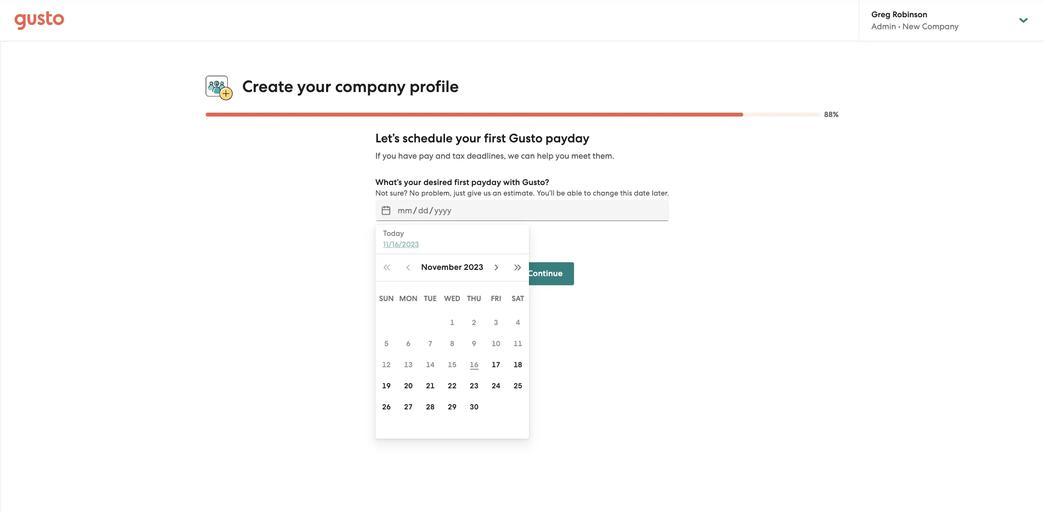 Task type: locate. For each thing, give the bounding box(es) containing it.
an
[[493, 189, 502, 198]]

to
[[585, 189, 592, 198]]

0 horizontal spatial your
[[297, 77, 331, 96]]

2 you from the left
[[556, 151, 570, 161]]

admin
[[872, 22, 897, 31]]

greg robinson admin • new company
[[872, 10, 960, 31]]

continue
[[528, 269, 563, 279]]

16
[[470, 361, 479, 370]]

gusto?
[[523, 178, 550, 188]]

payday up meet
[[546, 131, 590, 146]]

your for company
[[297, 77, 331, 96]]

15
[[448, 361, 457, 370]]

back link
[[466, 263, 508, 286]]

pay
[[419, 151, 434, 161]]

9
[[472, 340, 477, 348]]

new
[[903, 22, 921, 31]]

1 horizontal spatial first
[[484, 131, 506, 146]]

13 button
[[398, 355, 420, 376]]

choose date dialog
[[376, 225, 529, 439]]

first up just
[[455, 178, 470, 188]]

/ down problem,
[[430, 206, 434, 216]]

cell
[[507, 397, 529, 418]]

what's your desired first payday with gusto? not sure? no problem, just give us an estimate. you'll be able to change this date later.
[[376, 178, 670, 198]]

you right if
[[383, 151, 397, 161]]

14 button
[[420, 355, 442, 376]]

1 vertical spatial first
[[455, 178, 470, 188]]

2 vertical spatial your
[[404, 178, 422, 188]]

0 horizontal spatial payday
[[472, 178, 502, 188]]

2 horizontal spatial your
[[456, 131, 482, 146]]

have
[[399, 151, 417, 161]]

Month (mm) field
[[397, 203, 414, 219]]

november 2023
[[422, 263, 484, 273]]

mon
[[400, 295, 418, 303]]

problem,
[[422, 189, 452, 198]]

6
[[407, 340, 411, 348]]

24 button
[[486, 376, 507, 397]]

19
[[382, 382, 391, 391]]

we
[[508, 151, 519, 161]]

your up no
[[404, 178, 422, 188]]

create your company profile
[[242, 77, 459, 96]]

payday inside what's your desired first payday with gusto? not sure? no problem, just give us an estimate. you'll be able to change this date later.
[[472, 178, 502, 188]]

29
[[448, 403, 457, 412]]

not
[[376, 189, 388, 198]]

0 horizontal spatial /
[[414, 206, 417, 216]]

30 button
[[464, 397, 486, 418]]

this
[[621, 189, 633, 198]]

4
[[516, 319, 521, 327]]

28
[[426, 403, 435, 412]]

10 button
[[486, 334, 507, 355]]

company
[[923, 22, 960, 31]]

Year (yyyy) field
[[434, 203, 453, 219]]

8 button
[[442, 334, 464, 355]]

deadlines,
[[467, 151, 506, 161]]

1 horizontal spatial /
[[430, 206, 434, 216]]

3
[[494, 319, 499, 327]]

tax
[[453, 151, 465, 161]]

16 button
[[464, 355, 486, 376]]

1 you from the left
[[383, 151, 397, 161]]

2 / from the left
[[430, 206, 434, 216]]

thu
[[467, 295, 482, 303]]

fri
[[491, 295, 502, 303]]

18 button
[[507, 355, 529, 376]]

november
[[422, 263, 462, 273]]

/ down no
[[414, 206, 417, 216]]

your inside what's your desired first payday with gusto? not sure? no problem, just give us an estimate. you'll be able to change this date later.
[[404, 178, 422, 188]]

26
[[382, 403, 391, 412]]

first for gusto
[[484, 131, 506, 146]]

your right create
[[297, 77, 331, 96]]

17 button
[[486, 355, 507, 376]]

0 horizontal spatial you
[[383, 151, 397, 161]]

0 vertical spatial payday
[[546, 131, 590, 146]]

payday up us
[[472, 178, 502, 188]]

8
[[450, 340, 455, 348]]

20
[[404, 382, 413, 391]]

first
[[484, 131, 506, 146], [455, 178, 470, 188]]

november 2023 element
[[422, 262, 484, 274]]

0 vertical spatial first
[[484, 131, 506, 146]]

first inside what's your desired first payday with gusto? not sure? no problem, just give us an estimate. you'll be able to change this date later.
[[455, 178, 470, 188]]

later.
[[652, 189, 670, 198]]

you right help
[[556, 151, 570, 161]]

1 vertical spatial payday
[[472, 178, 502, 188]]

meet
[[572, 151, 591, 161]]

let's
[[376, 131, 400, 146]]

1 horizontal spatial payday
[[546, 131, 590, 146]]

19 button
[[376, 376, 398, 397]]

create
[[242, 77, 294, 96]]

tue
[[424, 295, 437, 303]]

5 button
[[376, 334, 398, 355]]

your up tax
[[456, 131, 482, 146]]

12 button
[[376, 355, 398, 376]]

you
[[383, 151, 397, 161], [556, 151, 570, 161]]

give
[[468, 189, 482, 198]]

continue button
[[517, 263, 575, 286]]

9 button
[[464, 334, 486, 355]]

0 vertical spatial your
[[297, 77, 331, 96]]

first up if you have pay and tax deadlines, we can help you meet them.
[[484, 131, 506, 146]]

1 vertical spatial your
[[456, 131, 482, 146]]

1 horizontal spatial your
[[404, 178, 422, 188]]

greg
[[872, 10, 891, 20]]

payday
[[546, 131, 590, 146], [472, 178, 502, 188]]

just
[[454, 189, 466, 198]]

november 2023 grid
[[376, 286, 529, 439]]

estimate.
[[504, 189, 535, 198]]

11
[[514, 340, 523, 348]]

2
[[472, 319, 477, 327]]

can
[[521, 151, 535, 161]]

1 horizontal spatial you
[[556, 151, 570, 161]]

0 horizontal spatial first
[[455, 178, 470, 188]]

1
[[450, 319, 455, 327]]

12
[[382, 361, 391, 370]]



Task type: describe. For each thing, give the bounding box(es) containing it.
date
[[635, 189, 651, 198]]

your for desired
[[404, 178, 422, 188]]

5
[[385, 340, 389, 348]]

88%
[[825, 110, 840, 119]]

be
[[557, 189, 566, 198]]

21 button
[[420, 376, 442, 397]]

20 button
[[398, 376, 420, 397]]

if
[[376, 151, 381, 161]]

2 button
[[464, 312, 486, 334]]

21
[[426, 382, 435, 391]]

4 button
[[507, 312, 529, 334]]

22
[[448, 382, 457, 391]]

cell inside november 2023 grid
[[507, 397, 529, 418]]

23 button
[[464, 376, 486, 397]]

Day (dd) field
[[417, 203, 430, 219]]

•
[[899, 22, 901, 31]]

wed
[[444, 295, 461, 303]]

6 button
[[398, 334, 420, 355]]

desired
[[424, 178, 453, 188]]

gusto
[[509, 131, 543, 146]]

let's schedule your first gusto payday
[[376, 131, 590, 146]]

27 button
[[398, 397, 420, 418]]

profile
[[410, 77, 459, 96]]

sure?
[[390, 189, 408, 198]]

13
[[404, 361, 413, 370]]

home image
[[14, 11, 64, 30]]

1 / from the left
[[414, 206, 417, 216]]

24
[[492, 382, 501, 391]]

23
[[470, 382, 479, 391]]

1 button
[[442, 312, 464, 334]]

help
[[537, 151, 554, 161]]

25
[[514, 382, 523, 391]]

7
[[429, 340, 433, 348]]

17
[[492, 361, 501, 370]]

with
[[504, 178, 521, 188]]

22 button
[[442, 376, 464, 397]]

robinson
[[893, 10, 928, 20]]

10
[[492, 340, 501, 348]]

you'll
[[537, 189, 555, 198]]

and
[[436, 151, 451, 161]]

11 button
[[507, 334, 529, 355]]

change
[[593, 189, 619, 198]]

today
[[384, 229, 404, 238]]

if you have pay and tax deadlines, we can help you meet them.
[[376, 151, 615, 161]]

28 button
[[420, 397, 442, 418]]

2023
[[464, 263, 484, 273]]

back
[[477, 269, 496, 279]]

15 button
[[442, 355, 464, 376]]

sun
[[379, 295, 394, 303]]

them.
[[593, 151, 615, 161]]

us
[[484, 189, 491, 198]]

30
[[470, 403, 479, 412]]

able
[[567, 189, 583, 198]]

25 button
[[507, 376, 529, 397]]

first for payday
[[455, 178, 470, 188]]

26 button
[[376, 397, 398, 418]]

14
[[426, 361, 435, 370]]

7 button
[[420, 334, 442, 355]]

27
[[404, 403, 413, 412]]

what's
[[376, 178, 402, 188]]

sat
[[512, 295, 525, 303]]

no
[[410, 189, 420, 198]]

29 button
[[442, 397, 464, 418]]



Task type: vqa. For each thing, say whether or not it's contained in the screenshot.
middle THE
no



